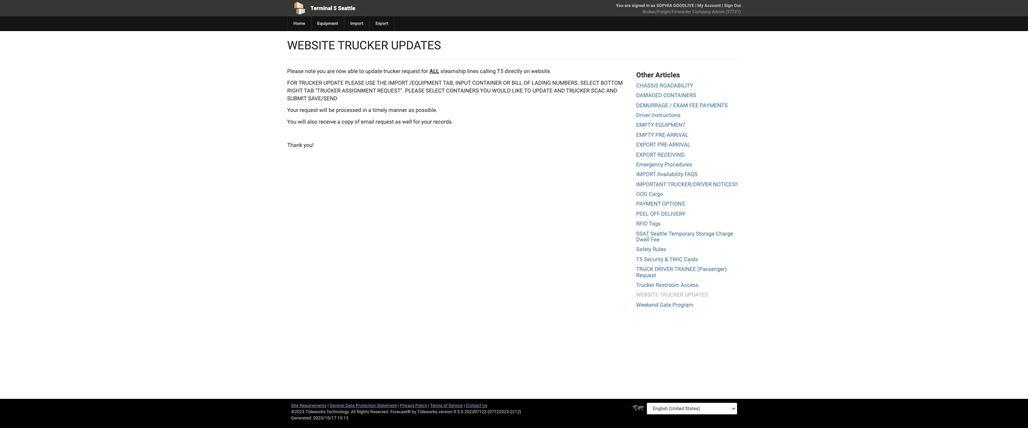 Task type: locate. For each thing, give the bounding box(es) containing it.
you!
[[304, 142, 314, 148]]

demurrage / exam fee payments link
[[637, 102, 728, 109]]

or
[[503, 80, 510, 86]]

/
[[670, 102, 672, 109]]

you left signed
[[616, 3, 624, 8]]

1 vertical spatial empty
[[637, 132, 654, 138]]

import inside 'other articles chassis roadability damaged containers demurrage / exam fee payments driver instructions empty equipment empty pre-arrival export pre-arrival export receiving emergency procedures import availability faqs important trucker/driver notices!! oog cargo payment options peel off delivery rfid tags ssat seattle temporary storage charge dwell fee safety rules t5 security & twic cards truck driver trainee (passenger) request trucker restroom access website trucker updates weekend gate program'
[[637, 172, 656, 178]]

requirements
[[300, 404, 327, 409]]

0 vertical spatial import
[[389, 80, 408, 86]]

(passenger)
[[698, 267, 727, 273]]

1 vertical spatial will
[[298, 119, 306, 125]]

of inside site requirements | general data protection statement | privacy policy | terms of service | contact us ©2023 tideworks technology. all rights reserved. forecast® by tideworks version 9.5.0.202307122 (07122023-2212) generated: 2023/10/17 13:13
[[444, 404, 448, 409]]

well
[[403, 119, 412, 125]]

t5 down safety
[[637, 257, 643, 263]]

0 vertical spatial for
[[422, 68, 428, 74]]

and down numbers.
[[554, 88, 565, 94]]

as up broker/freight
[[651, 3, 656, 8]]

2 vertical spatial request
[[376, 119, 394, 125]]

arrival
[[667, 132, 689, 138], [669, 142, 691, 148]]

are inside you are signed in as sophia goodlive | my account | sign out broker/freight forwarder company admin (57721)
[[625, 3, 631, 8]]

1 vertical spatial update
[[533, 88, 553, 94]]

sign out link
[[724, 3, 741, 8]]

your
[[287, 107, 298, 113]]

request down timely
[[376, 119, 394, 125]]

chassis
[[637, 83, 659, 89]]

for right well
[[413, 119, 420, 125]]

you for you will also receive a copy of email request as well for your records.
[[287, 119, 297, 125]]

are right you
[[327, 68, 335, 74]]

directly
[[505, 68, 523, 74]]

export up export receiving 'link'
[[637, 142, 657, 148]]

sophia
[[657, 3, 673, 8]]

please up assignment
[[345, 80, 364, 86]]

0 horizontal spatial you
[[287, 119, 297, 125]]

1 horizontal spatial you
[[616, 3, 624, 8]]

request
[[637, 273, 656, 279]]

gate
[[660, 302, 671, 309]]

will left be
[[319, 107, 327, 113]]

0 vertical spatial please
[[345, 80, 364, 86]]

of up the version
[[444, 404, 448, 409]]

0 vertical spatial select
[[581, 80, 600, 86]]

&
[[665, 257, 668, 263]]

tideworks
[[418, 410, 438, 415]]

| left general
[[328, 404, 329, 409]]

as inside you are signed in as sophia goodlive | my account | sign out broker/freight forwarder company admin (57721)
[[651, 3, 656, 8]]

1 vertical spatial request
[[300, 107, 318, 113]]

seattle down tags
[[651, 231, 668, 237]]

exam
[[674, 102, 688, 109]]

pre- down empty equipment link
[[656, 132, 667, 138]]

the
[[377, 80, 387, 86]]

assignment
[[342, 88, 376, 94]]

update up "trucker
[[324, 80, 344, 86]]

containers up exam
[[664, 92, 697, 99]]

1 horizontal spatial t5
[[637, 257, 643, 263]]

select
[[581, 80, 600, 86], [426, 88, 445, 94]]

empty down empty equipment link
[[637, 132, 654, 138]]

a left copy
[[338, 119, 340, 125]]

t5 inside 'other articles chassis roadability damaged containers demurrage / exam fee payments driver instructions empty equipment empty pre-arrival export pre-arrival export receiving emergency procedures import availability faqs important trucker/driver notices!! oog cargo payment options peel off delivery rfid tags ssat seattle temporary storage charge dwell fee safety rules t5 security & twic cards truck driver trainee (passenger) request trucker restroom access website trucker updates weekend gate program'
[[637, 257, 643, 263]]

0 vertical spatial are
[[625, 3, 631, 8]]

also
[[307, 119, 318, 125]]

1 horizontal spatial in
[[646, 3, 650, 8]]

import inside for trucker update please use the import /equipment tab, input container or bill of lading numbers. select bottom right tab "trucker assignment request". please select containers you would like to update and trucker scac and submit save/send
[[389, 80, 408, 86]]

1 vertical spatial t5
[[637, 257, 643, 263]]

as up well
[[409, 107, 414, 113]]

update down 'lading'
[[533, 88, 553, 94]]

request".
[[377, 88, 404, 94]]

2 and from the left
[[607, 88, 618, 94]]

trucker up tab
[[299, 80, 322, 86]]

0 horizontal spatial website
[[287, 39, 335, 52]]

13:13
[[338, 417, 348, 422]]

request up also
[[300, 107, 318, 113]]

1 vertical spatial of
[[444, 404, 448, 409]]

export
[[376, 21, 388, 26]]

1 export from the top
[[637, 142, 657, 148]]

arrival up receiving
[[669, 142, 691, 148]]

| up tideworks
[[428, 404, 429, 409]]

1 horizontal spatial for
[[422, 68, 428, 74]]

0 horizontal spatial t5
[[497, 68, 504, 74]]

0 vertical spatial request
[[402, 68, 420, 74]]

import down emergency
[[637, 172, 656, 178]]

1 vertical spatial as
[[409, 107, 414, 113]]

containers down the 'input'
[[446, 88, 479, 94]]

trucker down restroom
[[660, 292, 684, 299]]

| up the 9.5.0.202307122
[[464, 404, 465, 409]]

are left signed
[[625, 3, 631, 8]]

0 vertical spatial empty
[[637, 122, 654, 128]]

email
[[361, 119, 374, 125]]

sign
[[724, 3, 733, 8]]

seattle
[[338, 5, 356, 11], [651, 231, 668, 237]]

0 horizontal spatial import
[[389, 80, 408, 86]]

2 horizontal spatial request
[[402, 68, 420, 74]]

t5 right calling
[[497, 68, 504, 74]]

1 horizontal spatial of
[[444, 404, 448, 409]]

1 vertical spatial you
[[287, 119, 297, 125]]

1 horizontal spatial update
[[533, 88, 553, 94]]

please down /equipment
[[405, 88, 425, 94]]

updates inside 'other articles chassis roadability damaged containers demurrage / exam fee payments driver instructions empty equipment empty pre-arrival export pre-arrival export receiving emergency procedures import availability faqs important trucker/driver notices!! oog cargo payment options peel off delivery rfid tags ssat seattle temporary storage charge dwell fee safety rules t5 security & twic cards truck driver trainee (passenger) request trucker restroom access website trucker updates weekend gate program'
[[685, 292, 708, 299]]

home link
[[287, 16, 311, 31]]

1 vertical spatial website
[[637, 292, 659, 299]]

forwarder
[[672, 9, 692, 14]]

0 vertical spatial t5
[[497, 68, 504, 74]]

trucker inside 'other articles chassis roadability damaged containers demurrage / exam fee payments driver instructions empty equipment empty pre-arrival export pre-arrival export receiving emergency procedures import availability faqs important trucker/driver notices!! oog cargo payment options peel off delivery rfid tags ssat seattle temporary storage charge dwell fee safety rules t5 security & twic cards truck driver trainee (passenger) request trucker restroom access website trucker updates weekend gate program'
[[660, 292, 684, 299]]

truck driver trainee (passenger) request link
[[637, 267, 727, 279]]

0 vertical spatial in
[[646, 3, 650, 8]]

2 empty from the top
[[637, 132, 654, 138]]

of right copy
[[355, 119, 360, 125]]

1 horizontal spatial seattle
[[651, 231, 668, 237]]

1 vertical spatial arrival
[[669, 142, 691, 148]]

empty equipment link
[[637, 122, 686, 128]]

for left all
[[422, 68, 428, 74]]

0 vertical spatial export
[[637, 142, 657, 148]]

please note you are now able to update trucker request for all steamship lines calling t5 directly on website.
[[287, 68, 552, 74]]

0 horizontal spatial a
[[338, 119, 340, 125]]

receiving
[[658, 152, 685, 158]]

arrival down equipment
[[667, 132, 689, 138]]

|
[[696, 3, 697, 8], [722, 3, 723, 8], [328, 404, 329, 409], [398, 404, 399, 409], [428, 404, 429, 409], [464, 404, 465, 409]]

terminal 5 seattle link
[[287, 0, 470, 16]]

input
[[456, 80, 471, 86]]

1 vertical spatial seattle
[[651, 231, 668, 237]]

pre- down empty pre-arrival link
[[658, 142, 669, 148]]

are
[[625, 3, 631, 8], [327, 68, 335, 74]]

equipment
[[656, 122, 686, 128]]

0 horizontal spatial containers
[[446, 88, 479, 94]]

0 horizontal spatial request
[[300, 107, 318, 113]]

you down your
[[287, 119, 297, 125]]

©2023 tideworks
[[291, 410, 326, 415]]

1 horizontal spatial please
[[405, 88, 425, 94]]

in inside you are signed in as sophia goodlive | my account | sign out broker/freight forwarder company admin (57721)
[[646, 3, 650, 8]]

0 horizontal spatial are
[[327, 68, 335, 74]]

data
[[346, 404, 355, 409]]

site requirements | general data protection statement | privacy policy | terms of service | contact us ©2023 tideworks technology. all rights reserved. forecast® by tideworks version 9.5.0.202307122 (07122023-2212) generated: 2023/10/17 13:13
[[291, 404, 521, 422]]

trucker restroom access link
[[637, 282, 699, 289]]

import up request".
[[389, 80, 408, 86]]

now
[[336, 68, 346, 74]]

container
[[472, 80, 502, 86]]

will left also
[[298, 119, 306, 125]]

0 vertical spatial update
[[324, 80, 344, 86]]

chassis roadability link
[[637, 83, 694, 89]]

and
[[554, 88, 565, 94], [607, 88, 618, 94]]

broker/freight
[[643, 9, 671, 14]]

1 vertical spatial a
[[338, 119, 340, 125]]

import availability faqs link
[[637, 172, 698, 178]]

us
[[483, 404, 488, 409]]

able
[[348, 68, 358, 74]]

off
[[650, 211, 660, 217]]

as for possible.
[[409, 107, 414, 113]]

update
[[366, 68, 382, 74]]

0 horizontal spatial updates
[[391, 39, 441, 52]]

rules
[[653, 247, 667, 253]]

weekend gate program link
[[637, 302, 694, 309]]

as left well
[[395, 119, 401, 125]]

0 vertical spatial pre-
[[656, 132, 667, 138]]

1 horizontal spatial will
[[319, 107, 327, 113]]

2 vertical spatial as
[[395, 119, 401, 125]]

1 horizontal spatial as
[[409, 107, 414, 113]]

1 horizontal spatial updates
[[685, 292, 708, 299]]

0 vertical spatial a
[[368, 107, 371, 113]]

copy
[[342, 119, 353, 125]]

pre-
[[656, 132, 667, 138], [658, 142, 669, 148]]

be
[[329, 107, 335, 113]]

0 horizontal spatial for
[[413, 119, 420, 125]]

in right signed
[[646, 3, 650, 8]]

terms of service link
[[430, 404, 463, 409]]

seattle right 5
[[338, 5, 356, 11]]

1 vertical spatial in
[[363, 107, 367, 113]]

website down home link
[[287, 39, 335, 52]]

0 horizontal spatial as
[[395, 119, 401, 125]]

0 vertical spatial seattle
[[338, 5, 356, 11]]

1 horizontal spatial and
[[607, 88, 618, 94]]

important
[[637, 181, 667, 188]]

export up emergency
[[637, 152, 657, 158]]

export
[[637, 142, 657, 148], [637, 152, 657, 158]]

faqs
[[685, 172, 698, 178]]

updates down access
[[685, 292, 708, 299]]

a
[[368, 107, 371, 113], [338, 119, 340, 125]]

0 vertical spatial as
[[651, 3, 656, 8]]

1 vertical spatial please
[[405, 88, 425, 94]]

peel off delivery link
[[637, 211, 686, 217]]

1 horizontal spatial request
[[376, 119, 394, 125]]

instructions
[[652, 112, 681, 118]]

empty down driver
[[637, 122, 654, 128]]

0 horizontal spatial seattle
[[338, 5, 356, 11]]

home
[[294, 21, 305, 26]]

website up weekend
[[637, 292, 659, 299]]

forecast®
[[391, 410, 411, 415]]

2 horizontal spatial as
[[651, 3, 656, 8]]

1 horizontal spatial website
[[637, 292, 659, 299]]

0 horizontal spatial will
[[298, 119, 306, 125]]

1 vertical spatial updates
[[685, 292, 708, 299]]

trucker down numbers.
[[566, 88, 590, 94]]

1 vertical spatial select
[[426, 88, 445, 94]]

cards
[[684, 257, 698, 263]]

select down /equipment
[[426, 88, 445, 94]]

you inside you are signed in as sophia goodlive | my account | sign out broker/freight forwarder company admin (57721)
[[616, 3, 624, 8]]

a left timely
[[368, 107, 371, 113]]

0 vertical spatial of
[[355, 119, 360, 125]]

all
[[351, 410, 356, 415]]

1 vertical spatial import
[[637, 172, 656, 178]]

lading
[[532, 80, 551, 86]]

0 horizontal spatial and
[[554, 88, 565, 94]]

2 export from the top
[[637, 152, 657, 158]]

and down bottom
[[607, 88, 618, 94]]

updates up please note you are now able to update trucker request for all steamship lines calling t5 directly on website.
[[391, 39, 441, 52]]

trucker
[[384, 68, 401, 74]]

1 vertical spatial are
[[327, 68, 335, 74]]

0 horizontal spatial in
[[363, 107, 367, 113]]

truck
[[637, 267, 654, 273]]

0 vertical spatial you
[[616, 3, 624, 8]]

1 horizontal spatial are
[[625, 3, 631, 8]]

select up scac
[[581, 80, 600, 86]]

1 horizontal spatial containers
[[664, 92, 697, 99]]

you are signed in as sophia goodlive | my account | sign out broker/freight forwarder company admin (57721)
[[616, 3, 741, 14]]

1 vertical spatial export
[[637, 152, 657, 158]]

| up forecast® in the bottom of the page
[[398, 404, 399, 409]]

policy
[[416, 404, 427, 409]]

storage
[[696, 231, 715, 237]]

request up /equipment
[[402, 68, 420, 74]]

request
[[402, 68, 420, 74], [300, 107, 318, 113], [376, 119, 394, 125]]

on
[[524, 68, 530, 74]]

manner
[[389, 107, 407, 113]]

other
[[637, 71, 654, 79]]

in up email
[[363, 107, 367, 113]]

1 horizontal spatial import
[[637, 172, 656, 178]]

general data protection statement link
[[330, 404, 397, 409]]

trucker/driver
[[668, 181, 712, 188]]



Task type: describe. For each thing, give the bounding box(es) containing it.
privacy
[[400, 404, 414, 409]]

goodlive
[[674, 3, 694, 8]]

export pre-arrival link
[[637, 142, 691, 148]]

trainee
[[675, 267, 696, 273]]

| left sign
[[722, 3, 723, 8]]

payment
[[637, 201, 661, 207]]

your
[[422, 119, 432, 125]]

steamship
[[441, 68, 466, 74]]

cargo
[[649, 191, 664, 198]]

weekend
[[637, 302, 659, 309]]

1 and from the left
[[554, 88, 565, 94]]

save/send
[[308, 95, 337, 102]]

driver instructions link
[[637, 112, 681, 118]]

articles
[[656, 71, 680, 79]]

processed
[[336, 107, 361, 113]]

(57721)
[[726, 9, 741, 14]]

your request will be processed in a timely manner as possible.
[[287, 107, 438, 113]]

empty pre-arrival link
[[637, 132, 689, 138]]

0 horizontal spatial select
[[426, 88, 445, 94]]

peel
[[637, 211, 649, 217]]

t5 security & twic cards link
[[637, 257, 698, 263]]

payments
[[700, 102, 728, 109]]

calling
[[480, 68, 496, 74]]

0 horizontal spatial update
[[324, 80, 344, 86]]

program
[[673, 302, 694, 309]]

please
[[287, 68, 304, 74]]

of
[[524, 80, 531, 86]]

website.
[[531, 68, 552, 74]]

1 vertical spatial pre-
[[658, 142, 669, 148]]

export link
[[369, 16, 394, 31]]

possible.
[[416, 107, 438, 113]]

tab,
[[443, 80, 454, 86]]

would
[[492, 88, 511, 94]]

equipment
[[317, 21, 338, 26]]

| left my
[[696, 3, 697, 8]]

like
[[512, 88, 523, 94]]

containers inside for trucker update please use the import /equipment tab, input container or bill of lading numbers. select bottom right tab "trucker assignment request". please select containers you would like to update and trucker scac and submit save/send
[[446, 88, 479, 94]]

numbers.
[[553, 80, 579, 86]]

2023/10/17
[[313, 417, 337, 422]]

you will also receive a copy of email request as well for your records.
[[287, 119, 453, 125]]

twic
[[670, 257, 683, 263]]

fee
[[690, 102, 699, 109]]

0 vertical spatial arrival
[[667, 132, 689, 138]]

bottom
[[601, 80, 623, 86]]

0 horizontal spatial of
[[355, 119, 360, 125]]

other articles chassis roadability damaged containers demurrage / exam fee payments driver instructions empty equipment empty pre-arrival export pre-arrival export receiving emergency procedures import availability faqs important trucker/driver notices!! oog cargo payment options peel off delivery rfid tags ssat seattle temporary storage charge dwell fee safety rules t5 security & twic cards truck driver trainee (passenger) request trucker restroom access website trucker updates weekend gate program
[[637, 71, 738, 309]]

rfid
[[637, 221, 648, 227]]

you for you are signed in as sophia goodlive | my account | sign out broker/freight forwarder company admin (57721)
[[616, 3, 624, 8]]

seattle inside terminal 5 seattle "link"
[[338, 5, 356, 11]]

"trucker
[[315, 88, 341, 94]]

tab
[[304, 88, 314, 94]]

seattle inside 'other articles chassis roadability damaged containers demurrage / exam fee payments driver instructions empty equipment empty pre-arrival export pre-arrival export receiving emergency procedures import availability faqs important trucker/driver notices!! oog cargo payment options peel off delivery rfid tags ssat seattle temporary storage charge dwell fee safety rules t5 security & twic cards truck driver trainee (passenger) request trucker restroom access website trucker updates weekend gate program'
[[651, 231, 668, 237]]

tags
[[649, 221, 661, 227]]

0 vertical spatial website
[[287, 39, 335, 52]]

1 vertical spatial for
[[413, 119, 420, 125]]

0 horizontal spatial please
[[345, 80, 364, 86]]

delivery
[[662, 211, 686, 217]]

signed
[[632, 3, 645, 8]]

out
[[734, 3, 741, 8]]

website inside 'other articles chassis roadability damaged containers demurrage / exam fee payments driver instructions empty equipment empty pre-arrival export pre-arrival export receiving emergency procedures import availability faqs important trucker/driver notices!! oog cargo payment options peel off delivery rfid tags ssat seattle temporary storage charge dwell fee safety rules t5 security & twic cards truck driver trainee (passenger) request trucker restroom access website trucker updates weekend gate program'
[[637, 292, 659, 299]]

all
[[430, 68, 439, 74]]

restroom
[[656, 282, 680, 289]]

payment options link
[[637, 201, 685, 207]]

driver
[[637, 112, 651, 118]]

1 horizontal spatial a
[[368, 107, 371, 113]]

timely
[[373, 107, 387, 113]]

1 empty from the top
[[637, 122, 654, 128]]

for
[[287, 80, 297, 86]]

0 vertical spatial will
[[319, 107, 327, 113]]

privacy policy link
[[400, 404, 427, 409]]

import
[[350, 21, 364, 26]]

demurrage
[[637, 102, 669, 109]]

0 vertical spatial updates
[[391, 39, 441, 52]]

admin
[[712, 9, 725, 14]]

export receiving link
[[637, 152, 685, 158]]

website trucker updates
[[287, 39, 441, 52]]

company
[[693, 9, 711, 14]]

roadability
[[660, 83, 694, 89]]

important trucker/driver notices!! link
[[637, 181, 738, 188]]

contact
[[466, 404, 481, 409]]

as for well
[[395, 119, 401, 125]]

containers inside 'other articles chassis roadability damaged containers demurrage / exam fee payments driver instructions empty equipment empty pre-arrival export pre-arrival export receiving emergency procedures import availability faqs important trucker/driver notices!! oog cargo payment options peel off delivery rfid tags ssat seattle temporary storage charge dwell fee safety rules t5 security & twic cards truck driver trainee (passenger) request trucker restroom access website trucker updates weekend gate program'
[[664, 92, 697, 99]]

trucker down import link
[[338, 39, 388, 52]]

for trucker update please use the import /equipment tab, input container or bill of lading numbers. select bottom right tab "trucker assignment request". please select containers you would like to update and trucker scac and submit save/send
[[287, 80, 623, 102]]

terms
[[430, 404, 443, 409]]

service
[[449, 404, 463, 409]]

protection
[[356, 404, 376, 409]]

note
[[305, 68, 316, 74]]

account
[[705, 3, 721, 8]]

statement
[[377, 404, 397, 409]]

my
[[698, 3, 704, 8]]

thank
[[287, 142, 302, 148]]

ssat seattle temporary storage charge dwell fee link
[[637, 231, 734, 243]]

oog cargo link
[[637, 191, 664, 198]]

1 horizontal spatial select
[[581, 80, 600, 86]]

5
[[334, 5, 337, 11]]



Task type: vqa. For each thing, say whether or not it's contained in the screenshot.
leftmost 50
no



